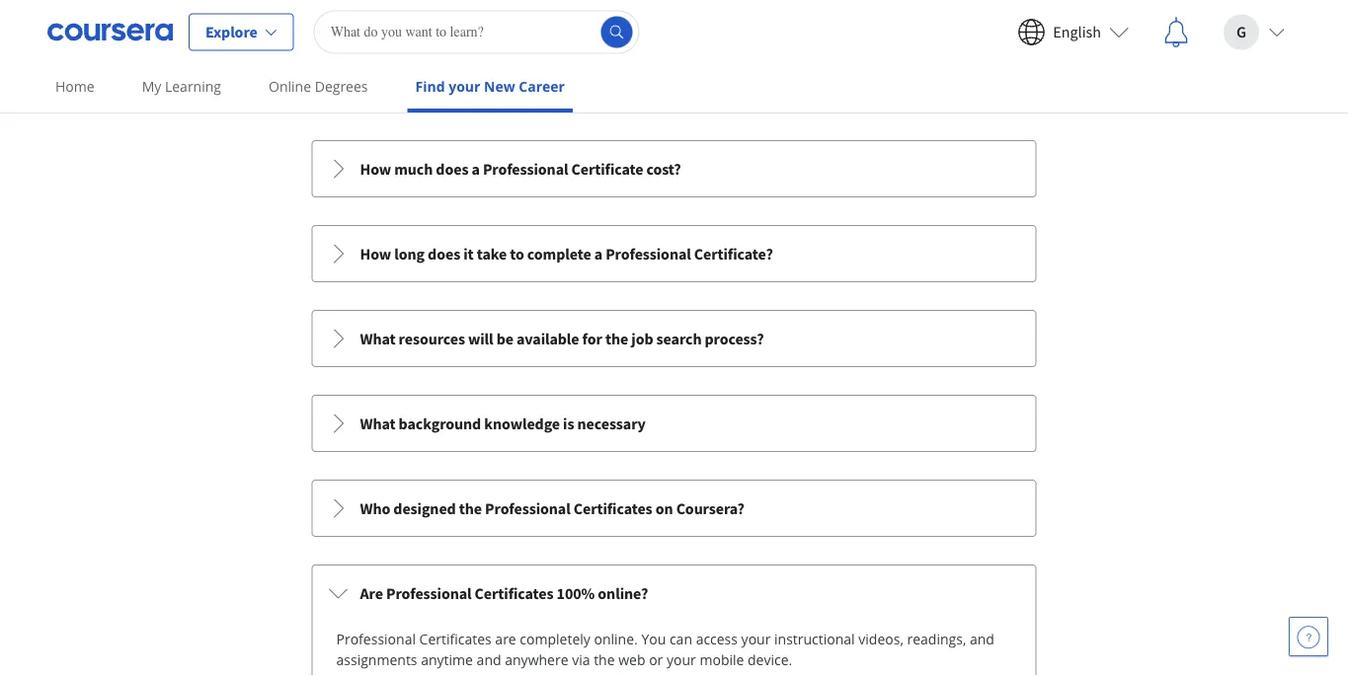 Task type: vqa. For each thing, say whether or not it's contained in the screenshot.
COST?
yes



Task type: locate. For each thing, give the bounding box(es) containing it.
1 vertical spatial certificates
[[475, 584, 554, 603]]

0 vertical spatial and
[[970, 630, 995, 649]]

professional left certificate
[[483, 159, 568, 179]]

1 vertical spatial how
[[360, 244, 391, 264]]

What do you want to learn? text field
[[314, 10, 640, 54]]

what resources will be available for the job search process? button
[[313, 311, 1036, 366]]

what resources will be available for the job search process?
[[360, 329, 764, 348]]

home link
[[47, 64, 102, 109]]

search
[[656, 329, 702, 348]]

1 vertical spatial and
[[477, 651, 501, 670]]

questions
[[720, 71, 838, 106]]

career
[[519, 77, 565, 96]]

online degrees link
[[261, 64, 376, 109]]

a right complete
[[594, 244, 603, 264]]

1 horizontal spatial a
[[594, 244, 603, 264]]

and
[[970, 630, 995, 649], [477, 651, 501, 670]]

background
[[399, 414, 481, 433]]

does right much
[[436, 159, 469, 179]]

1 vertical spatial the
[[459, 499, 482, 518]]

job
[[631, 329, 653, 348]]

and down are on the bottom left of page
[[477, 651, 501, 670]]

a
[[472, 159, 480, 179], [594, 244, 603, 264]]

2 how from the top
[[360, 244, 391, 264]]

complete
[[527, 244, 591, 264]]

explore button
[[189, 13, 294, 51]]

are
[[495, 630, 516, 649]]

resources
[[399, 329, 465, 348]]

for
[[582, 329, 602, 348]]

asked
[[644, 71, 714, 106]]

does left "it"
[[428, 244, 460, 264]]

instructional
[[774, 630, 855, 649]]

how long does it take to complete a professional certificate?
[[360, 244, 773, 264]]

find
[[415, 77, 445, 96]]

0 vertical spatial how
[[360, 159, 391, 179]]

how inside dropdown button
[[360, 244, 391, 264]]

how left long
[[360, 244, 391, 264]]

your down can
[[667, 651, 696, 670]]

what left the background
[[360, 414, 396, 433]]

available
[[517, 329, 579, 348]]

does inside dropdown button
[[428, 244, 460, 264]]

how inside dropdown button
[[360, 159, 391, 179]]

how much does a professional certificate cost? button
[[313, 141, 1036, 196]]

device.
[[748, 651, 792, 670]]

coursera image
[[47, 16, 173, 48]]

professional
[[483, 159, 568, 179], [606, 244, 691, 264], [485, 499, 571, 518], [386, 584, 472, 603], [336, 630, 416, 649]]

anytime
[[421, 651, 473, 670]]

0 vertical spatial what
[[360, 329, 396, 348]]

access
[[696, 630, 738, 649]]

what
[[360, 329, 396, 348], [360, 414, 396, 433]]

are professional certificates 100% online? button
[[313, 566, 1036, 621]]

1 what from the top
[[360, 329, 396, 348]]

1 how from the top
[[360, 159, 391, 179]]

a right much
[[472, 159, 480, 179]]

videos,
[[859, 630, 904, 649]]

what for what resources will be available for the job search process?
[[360, 329, 396, 348]]

2 vertical spatial certificates
[[419, 630, 492, 649]]

online?
[[598, 584, 648, 603]]

certificates
[[574, 499, 652, 518], [475, 584, 554, 603], [419, 630, 492, 649]]

coursera?
[[676, 499, 745, 518]]

my
[[142, 77, 161, 96]]

your up device.
[[741, 630, 771, 649]]

certificates inside professional certificates are completely online. you can access your instructional videos, readings, and assignments anytime and anywhere via the web or your mobile device.
[[419, 630, 492, 649]]

the
[[605, 329, 628, 348], [459, 499, 482, 518], [594, 651, 615, 670]]

certificates up 'anytime'
[[419, 630, 492, 649]]

2 vertical spatial the
[[594, 651, 615, 670]]

how
[[360, 159, 391, 179], [360, 244, 391, 264]]

to
[[510, 244, 524, 264]]

None search field
[[314, 10, 640, 54]]

your
[[449, 77, 480, 96], [741, 630, 771, 649], [667, 651, 696, 670]]

certificates left on
[[574, 499, 652, 518]]

0 vertical spatial your
[[449, 77, 480, 96]]

the right via
[[594, 651, 615, 670]]

english
[[1053, 22, 1101, 42]]

learning
[[165, 77, 221, 96]]

1 horizontal spatial your
[[667, 651, 696, 670]]

g
[[1237, 22, 1246, 42]]

degrees
[[315, 77, 368, 96]]

does inside dropdown button
[[436, 159, 469, 179]]

your right the find
[[449, 77, 480, 96]]

0 vertical spatial a
[[472, 159, 480, 179]]

the right the for
[[605, 329, 628, 348]]

long
[[394, 244, 425, 264]]

anywhere
[[505, 651, 568, 670]]

2 vertical spatial your
[[667, 651, 696, 670]]

frequently
[[510, 71, 638, 106]]

2 what from the top
[[360, 414, 396, 433]]

certificates up are on the bottom left of page
[[475, 584, 554, 603]]

how for how long does it take to complete a professional certificate?
[[360, 244, 391, 264]]

my learning
[[142, 77, 221, 96]]

and right readings,
[[970, 630, 995, 649]]

1 vertical spatial a
[[594, 244, 603, 264]]

knowledge
[[484, 414, 560, 433]]

professional up assignments
[[336, 630, 416, 649]]

certificates inside are professional certificates 100% online? dropdown button
[[475, 584, 554, 603]]

professional up job
[[606, 244, 691, 264]]

0 vertical spatial certificates
[[574, 499, 652, 518]]

2 horizontal spatial your
[[741, 630, 771, 649]]

the right designed
[[459, 499, 482, 518]]

1 vertical spatial your
[[741, 630, 771, 649]]

is
[[563, 414, 574, 433]]

what left resources
[[360, 329, 396, 348]]

does
[[436, 159, 469, 179], [428, 244, 460, 264]]

how left much
[[360, 159, 391, 179]]

how long does it take to complete a professional certificate? button
[[313, 226, 1036, 281]]

new
[[484, 77, 515, 96]]

online degrees
[[269, 77, 368, 96]]

you
[[641, 630, 666, 649]]

certificate
[[571, 159, 643, 179]]

0 horizontal spatial your
[[449, 77, 480, 96]]

what for what background knowledge is necessary
[[360, 414, 396, 433]]

1 vertical spatial does
[[428, 244, 460, 264]]

my learning link
[[134, 64, 229, 109]]

100%
[[557, 584, 595, 603]]

0 vertical spatial does
[[436, 159, 469, 179]]

1 vertical spatial what
[[360, 414, 396, 433]]

what background knowledge is necessary button
[[313, 396, 1036, 451]]

0 horizontal spatial a
[[472, 159, 480, 179]]



Task type: describe. For each thing, give the bounding box(es) containing it.
assignments
[[336, 651, 417, 670]]

take
[[477, 244, 507, 264]]

much
[[394, 159, 433, 179]]

english button
[[1002, 0, 1145, 64]]

designed
[[393, 499, 456, 518]]

certificate?
[[694, 244, 773, 264]]

0 horizontal spatial and
[[477, 651, 501, 670]]

completely
[[520, 630, 590, 649]]

certificates inside who designed the professional certificates on coursera? dropdown button
[[574, 499, 652, 518]]

help center image
[[1297, 625, 1321, 649]]

who designed the professional certificates on coursera? button
[[313, 481, 1036, 536]]

find your new career link
[[407, 64, 573, 113]]

it
[[463, 244, 474, 264]]

professional inside dropdown button
[[483, 159, 568, 179]]

web
[[618, 651, 645, 670]]

1 horizontal spatial and
[[970, 630, 995, 649]]

a inside dropdown button
[[472, 159, 480, 179]]

be
[[496, 329, 514, 348]]

online.
[[594, 630, 638, 649]]

can
[[670, 630, 692, 649]]

how for how much does a professional certificate cost?
[[360, 159, 391, 179]]

are
[[360, 584, 383, 603]]

who designed the professional certificates on coursera?
[[360, 499, 745, 518]]

are professional certificates 100% online?
[[360, 584, 648, 603]]

a inside dropdown button
[[594, 244, 603, 264]]

the inside professional certificates are completely online. you can access your instructional videos, readings, and assignments anytime and anywhere via the web or your mobile device.
[[594, 651, 615, 670]]

explore
[[205, 22, 257, 42]]

how much does a professional certificate cost?
[[360, 159, 681, 179]]

professional inside professional certificates are completely online. you can access your instructional videos, readings, and assignments anytime and anywhere via the web or your mobile device.
[[336, 630, 416, 649]]

professional certificates are completely online. you can access your instructional videos, readings, and assignments anytime and anywhere via the web or your mobile device.
[[336, 630, 995, 670]]

cost?
[[646, 159, 681, 179]]

who
[[360, 499, 390, 518]]

will
[[468, 329, 493, 348]]

professional right the are
[[386, 584, 472, 603]]

0 vertical spatial the
[[605, 329, 628, 348]]

online
[[269, 77, 311, 96]]

what background knowledge is necessary
[[360, 414, 646, 433]]

mobile
[[700, 651, 744, 670]]

professional down knowledge on the left of the page
[[485, 499, 571, 518]]

g button
[[1208, 0, 1301, 64]]

home
[[55, 77, 94, 96]]

does for it
[[428, 244, 460, 264]]

find your new career
[[415, 77, 565, 96]]

does for a
[[436, 159, 469, 179]]

via
[[572, 651, 590, 670]]

on
[[656, 499, 673, 518]]

frequently asked questions
[[510, 71, 838, 106]]

necessary
[[577, 414, 646, 433]]

readings,
[[907, 630, 966, 649]]

process?
[[705, 329, 764, 348]]

or
[[649, 651, 663, 670]]



